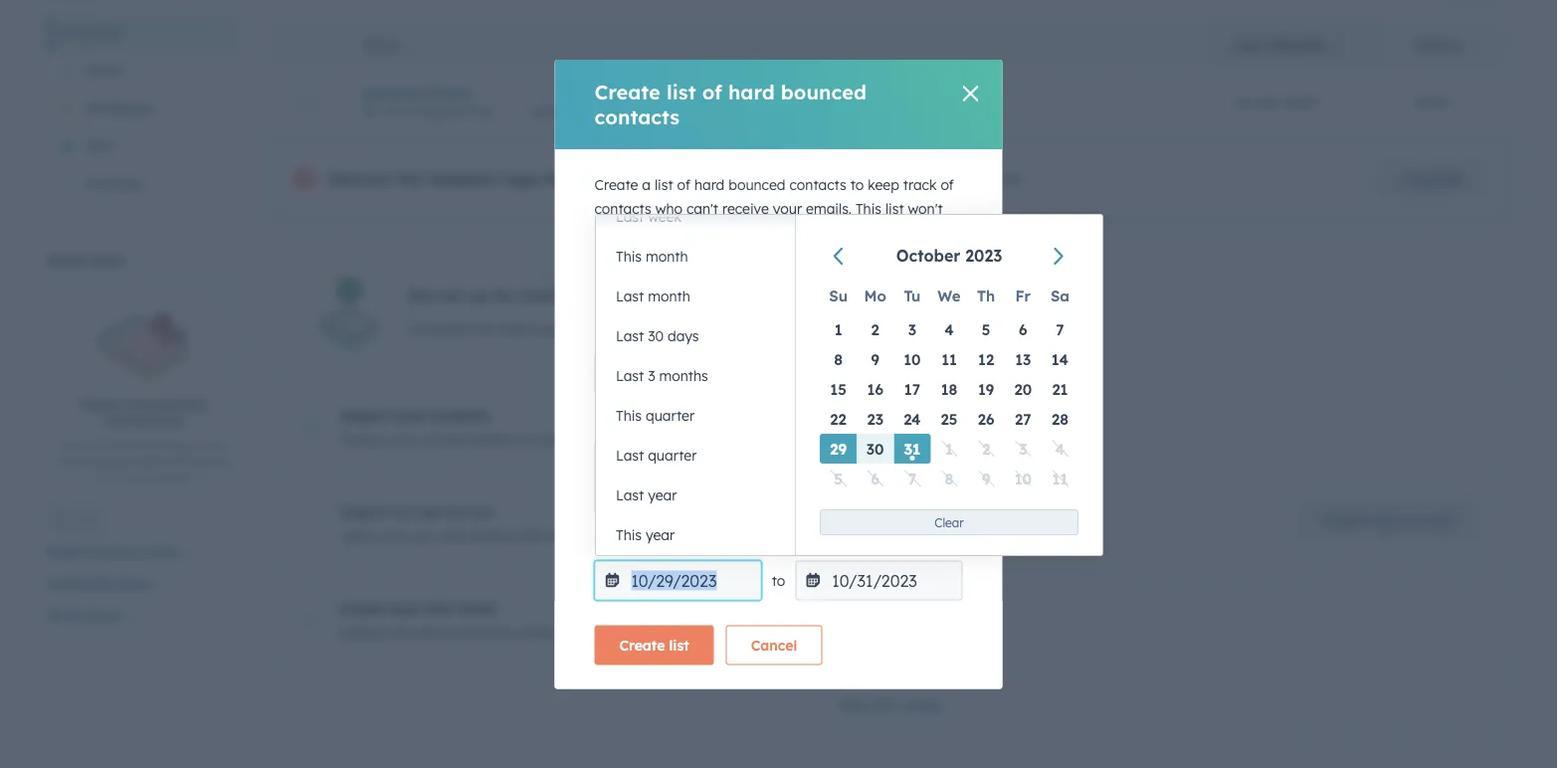 Task type: locate. For each thing, give the bounding box(es) containing it.
2 menu item
[[857, 315, 894, 345], [968, 434, 1005, 464]]

email left tool
[[417, 624, 453, 641]]

1 vertical spatial 4
[[1055, 440, 1065, 459]]

10 for the rightmost 10 menu item
[[1014, 470, 1032, 488]]

11 for 11 'menu item' to the right
[[1052, 470, 1068, 488]]

4 menu item down "we"
[[931, 315, 968, 345]]

0 horizontal spatial you
[[411, 527, 435, 545]]

learn up october
[[917, 224, 957, 241]]

1 horizontal spatial hard
[[728, 80, 775, 104]]

complete
[[407, 321, 470, 338]]

1 vertical spatial marketing
[[625, 431, 693, 448]]

more tools button
[[48, 602, 135, 630]]

hard down title button
[[728, 80, 775, 104]]

0 horizontal spatial sent
[[85, 138, 114, 155]]

import inside import your contacts create a list of subscribers to start sending marketing email to by importing your contacts.
[[339, 407, 390, 424]]

0 vertical spatial hard
[[728, 80, 775, 104]]

2 down mo
[[871, 320, 879, 339]]

0 vertical spatial 5 menu item
[[968, 315, 1005, 345]]

0 horizontal spatial 9
[[871, 350, 879, 369]]

10 menu item
[[894, 345, 931, 375], [1005, 464, 1042, 494]]

3 menu item down 27
[[1005, 434, 1042, 464]]

bounce inside dialog
[[633, 416, 683, 434]]

0 vertical spatial 4
[[944, 320, 954, 339]]

bounced inside export unsubscribes and bounces export a list of contacts who have unsubscribed or bounced from your emails
[[181, 454, 230, 469]]

create inside create your first email explore the email tool and create your first email.
[[339, 600, 385, 617]]

month
[[646, 248, 688, 266], [648, 288, 690, 305]]

0 horizontal spatial bounces
[[131, 413, 183, 428]]

0 vertical spatial 10 menu item
[[894, 345, 931, 375]]

bounced down title button
[[781, 80, 867, 104]]

year for last year
[[648, 487, 677, 504]]

1 for 1 menu item to the left
[[834, 320, 842, 339]]

1 horizontal spatial 4 menu item
[[1042, 434, 1078, 464]]

close image
[[963, 86, 978, 101], [880, 457, 888, 465]]

last updated button
[[1210, 23, 1389, 67]]

8 menu item up the clear button
[[931, 464, 968, 494]]

from
[[545, 170, 583, 190], [685, 321, 716, 338], [96, 471, 123, 486], [766, 527, 798, 545]]

1 horizontal spatial bounces
[[738, 293, 801, 313]]

0 horizontal spatial 7 menu item
[[894, 464, 931, 494]]

1 vertical spatial who
[[200, 438, 224, 452]]

month for last month
[[648, 288, 690, 305]]

next image
[[85, 515, 97, 527]]

2 press to sort. element from the left
[[1477, 38, 1484, 55]]

1 vertical spatial 3
[[648, 368, 655, 385]]

2 down 26
[[982, 440, 990, 459]]

3 menu item
[[894, 315, 931, 345], [1005, 434, 1042, 464]]

contacts
[[594, 104, 680, 129], [789, 176, 846, 194], [594, 200, 651, 217], [673, 224, 730, 241], [430, 407, 490, 424], [148, 438, 197, 452], [565, 527, 622, 545]]

opt- inside import an opt-out list learn how you can create a list of contacts that you can exclude from receiving emails.
[[416, 503, 445, 521]]

of
[[702, 80, 722, 104], [677, 176, 691, 194], [941, 176, 954, 194], [422, 431, 435, 448], [133, 438, 145, 452], [548, 527, 561, 545]]

1 menu item down the 25
[[931, 434, 968, 464]]

0 vertical spatial emails
[[79, 24, 122, 42]]

a up an
[[387, 431, 395, 448]]

email up regular
[[431, 85, 470, 102]]

bounced right or
[[181, 454, 230, 469]]

1 vertical spatial 6
[[871, 470, 879, 488]]

import inside button
[[1323, 511, 1372, 529]]

8
[[834, 350, 843, 369], [945, 470, 954, 488]]

1 horizontal spatial 5
[[982, 320, 990, 339]]

this for this month
[[616, 248, 642, 266]]

mo
[[864, 287, 886, 305]]

16 menu item
[[857, 375, 894, 404]]

contacts down can't
[[673, 224, 730, 241]]

5 menu item
[[968, 315, 1005, 345], [820, 464, 857, 494]]

0 vertical spatial close image
[[963, 86, 978, 101]]

0 horizontal spatial emails
[[79, 24, 122, 42]]

1 menu item down su
[[820, 315, 857, 345]]

tools inside popup button
[[147, 544, 181, 561]]

2 vertical spatial bounced
[[181, 454, 230, 469]]

1 horizontal spatial 10 menu item
[[1005, 464, 1042, 494]]

23 menu item
[[857, 404, 894, 434]]

2 vertical spatial 3
[[1019, 440, 1027, 459]]

last year button
[[596, 476, 795, 516]]

to left the importing
[[736, 431, 750, 448]]

25 menu item
[[931, 404, 968, 434]]

18 menu item
[[931, 375, 968, 404]]

this
[[873, 696, 899, 714]]

contacts up subscribers
[[430, 407, 490, 424]]

the right get
[[623, 321, 644, 338]]

marketing
[[521, 286, 604, 306], [625, 431, 693, 448]]

3 menu item down tu
[[894, 315, 931, 345]]

get
[[597, 321, 619, 338]]

create a list of hard bounced contacts to keep track of contacts who can't receive your emails. this list won't include any contacts that have been unbounced.
[[594, 176, 954, 241]]

0 vertical spatial 30
[[648, 328, 664, 345]]

0 vertical spatial 6 menu item
[[1005, 315, 1042, 345]]

0 horizontal spatial 10 menu item
[[894, 345, 931, 375]]

funky
[[666, 104, 700, 119]]

contacts up or
[[148, 438, 197, 452]]

1 vertical spatial and
[[486, 624, 511, 641]]

you down full
[[657, 527, 681, 545]]

press to sort. image
[[1477, 38, 1484, 52]]

cancel
[[751, 636, 797, 654]]

email for email list tools
[[48, 575, 87, 593]]

previous month image
[[829, 246, 851, 268]]

0 vertical spatial 2
[[871, 320, 879, 339]]

7 menu item up "14"
[[1042, 315, 1078, 345]]

31 menu item
[[894, 434, 931, 464]]

1 vertical spatial 9 menu item
[[968, 464, 1005, 494]]

drafts button
[[48, 52, 239, 90]]

0 horizontal spatial 6
[[871, 470, 879, 488]]

marketing up below
[[521, 286, 604, 306]]

sent left | at the left top of the page
[[382, 104, 407, 119]]

this inside button
[[616, 527, 642, 544]]

email for email bounce tools
[[48, 544, 87, 561]]

a
[[642, 176, 651, 194], [387, 431, 395, 448], [103, 438, 111, 452], [513, 527, 521, 545]]

list inside 'button'
[[669, 636, 689, 654]]

your down 'complete'
[[394, 407, 426, 424]]

last 30 days button
[[596, 317, 795, 357]]

9
[[871, 350, 879, 369], [982, 470, 990, 488]]

1 down the 25
[[945, 440, 953, 459]]

1 vertical spatial emails
[[154, 471, 191, 486]]

1 menu item
[[820, 315, 857, 345], [931, 434, 968, 464]]

can down 'last year' button at bottom
[[685, 527, 709, 545]]

0 vertical spatial 1 menu item
[[820, 315, 857, 345]]

1 vertical spatial 9
[[982, 470, 990, 488]]

last inside button
[[616, 447, 644, 465]]

of inside import your contacts create a list of subscribers to start sending marketing email to by importing your contacts.
[[422, 431, 435, 448]]

descending sort. press to sort ascending. element
[[1332, 38, 1339, 55]]

oct 20, 2023
[[1234, 94, 1316, 111]]

1 vertical spatial quarter
[[648, 447, 697, 465]]

a inside import an opt-out list learn how you can create a list of contacts that you can exclude from receiving emails.
[[513, 527, 521, 545]]

learn left how on the left of page
[[339, 527, 377, 545]]

emails. inside import an opt-out list learn how you can create a list of contacts that you can exclude from receiving emails.
[[865, 527, 911, 545]]

0 vertical spatial 2 menu item
[[857, 315, 894, 345]]

quarter for this quarter
[[646, 407, 695, 425]]

sent inside button
[[85, 138, 114, 155]]

8 up the clear button
[[945, 470, 954, 488]]

bounced up receive on the left top
[[729, 176, 786, 194]]

4 menu item
[[931, 315, 968, 345], [1042, 434, 1078, 464]]

press to sort. element inside open rate button
[[1477, 38, 1484, 55]]

8 menu item
[[820, 345, 857, 375], [931, 464, 968, 494]]

reasons
[[687, 416, 740, 434]]

quarter inside button
[[648, 447, 697, 465]]

10/20/2023
[[581, 104, 646, 119]]

0 vertical spatial 4 menu item
[[931, 315, 968, 345]]

list inside create list of hard bounced contacts
[[667, 80, 696, 104]]

import
[[339, 407, 390, 424], [339, 503, 390, 521], [1323, 511, 1372, 529]]

quarter
[[646, 407, 695, 425], [648, 447, 697, 465]]

email list tools button
[[48, 570, 164, 598]]

11 up the 18 menu item
[[941, 350, 957, 369]]

learn
[[917, 224, 957, 241], [339, 527, 377, 545]]

and inside create your first email explore the email tool and create your first email.
[[486, 624, 511, 641]]

open
[[1413, 39, 1447, 54]]

bounce up email list tools popup button
[[91, 544, 142, 561]]

last for last quarter
[[616, 447, 644, 465]]

we
[[938, 287, 961, 305]]

you right how on the left of page
[[411, 527, 435, 545]]

13 menu item
[[1005, 345, 1042, 375]]

2023 up th
[[965, 246, 1002, 266]]

1 horizontal spatial can
[[685, 527, 709, 545]]

email
[[463, 104, 494, 119], [609, 286, 653, 306], [745, 321, 781, 338], [696, 431, 732, 448], [458, 600, 497, 617], [417, 624, 453, 641]]

0 horizontal spatial have
[[57, 454, 84, 469]]

2 horizontal spatial 3
[[1019, 440, 1027, 459]]

0 horizontal spatial 10
[[904, 350, 921, 369]]

opt-
[[416, 503, 445, 521], [1376, 511, 1405, 529]]

Search for emails search field
[[271, 0, 524, 2]]

exclude
[[713, 527, 762, 545]]

7 menu item
[[1042, 315, 1078, 345], [894, 464, 931, 494]]

0 vertical spatial learn
[[917, 224, 957, 241]]

this for this quarter
[[616, 407, 642, 425]]

create up create your first email explore the email tool and create your first email.
[[467, 527, 509, 545]]

0 vertical spatial 7 menu item
[[1042, 315, 1078, 345]]

sent up archived
[[85, 138, 114, 155]]

create inside create your first email explore the email tool and create your first email.
[[515, 624, 556, 641]]

who
[[655, 200, 683, 217], [200, 438, 224, 452]]

11 for topmost 11 'menu item'
[[941, 350, 957, 369]]

the left steps
[[474, 321, 495, 338]]

6 menu item
[[1005, 315, 1042, 345], [857, 464, 894, 494]]

1 horizontal spatial create
[[515, 624, 556, 641]]

press to sort. element right open
[[1477, 38, 1484, 55]]

for
[[493, 286, 516, 306]]

first
[[426, 600, 454, 617], [593, 624, 619, 641]]

2
[[871, 320, 879, 339], [982, 440, 990, 459]]

by
[[649, 104, 663, 119], [754, 431, 770, 448]]

archived
[[85, 176, 142, 193]]

email down previous icon
[[48, 544, 87, 561]]

1 horizontal spatial 8
[[945, 470, 954, 488]]

create inside the create a list of hard bounced contacts to keep track of contacts who can't receive your emails. this list won't include any contacts that have been unbounced.
[[594, 176, 638, 194]]

contacts inside export unsubscribes and bounces export a list of contacts who have unsubscribed or bounced from your emails
[[148, 438, 197, 452]]

6 for the top 6 menu item
[[1019, 320, 1027, 339]]

1 vertical spatial bounce
[[91, 544, 142, 561]]

0 horizontal spatial that
[[626, 527, 653, 545]]

1 horizontal spatial first
[[593, 624, 619, 641]]

1 horizontal spatial opt-
[[1376, 511, 1405, 529]]

1 horizontal spatial bounce
[[633, 416, 683, 434]]

the right remove
[[398, 170, 423, 190]]

1 horizontal spatial 11
[[1052, 470, 1068, 488]]

quarter down 'hard bounce reasons'
[[648, 447, 697, 465]]

1 vertical spatial by
[[754, 431, 770, 448]]

email list tools
[[48, 575, 150, 593]]

the right the explore
[[392, 624, 413, 641]]

0 horizontal spatial by
[[649, 104, 663, 119]]

from down "unsubscribed"
[[96, 471, 123, 486]]

emails. up week
[[631, 170, 688, 190]]

0 horizontal spatial 3
[[648, 368, 655, 385]]

press to sort. element for title
[[404, 38, 412, 55]]

track
[[903, 176, 937, 194]]

can
[[439, 527, 463, 545], [685, 527, 709, 545]]

have left been
[[765, 224, 796, 241]]

of inside import an opt-out list learn how you can create a list of contacts that you can exclude from receiving emails.
[[548, 527, 561, 545]]

0 vertical spatial 9 menu item
[[857, 345, 894, 375]]

bounces down "unsubscribes" in the left of the page
[[131, 413, 183, 428]]

4 menu item down 28
[[1042, 434, 1078, 464]]

4 down 28
[[1055, 440, 1065, 459]]

bounce inside popup button
[[91, 544, 142, 561]]

hard
[[594, 416, 629, 434]]

this down mailbox
[[616, 527, 642, 544]]

0 horizontal spatial close image
[[880, 457, 888, 465]]

0 horizontal spatial who
[[200, 438, 224, 452]]

30
[[648, 328, 664, 345], [866, 440, 884, 459]]

20
[[1014, 380, 1032, 399]]

who inside export unsubscribes and bounces export a list of contacts who have unsubscribed or bounced from your emails
[[200, 438, 224, 452]]

email inside popup button
[[48, 575, 87, 593]]

get set up for marketing email
[[407, 286, 653, 306]]

last 3 months button
[[596, 357, 795, 396]]

2 you from the left
[[657, 527, 681, 545]]

from right logo in the top left of the page
[[545, 170, 583, 190]]

1 vertical spatial 11
[[1052, 470, 1068, 488]]

hard inside the create a list of hard bounced contacts to keep track of contacts who can't receive your emails. this list won't include any contacts that have been unbounced.
[[694, 176, 725, 194]]

0 vertical spatial create
[[467, 527, 509, 545]]

have inside the create a list of hard bounced contacts to keep track of contacts who can't receive your emails. this list won't include any contacts that have been unbounced.
[[765, 224, 796, 241]]

0 horizontal spatial 1
[[834, 320, 842, 339]]

skip this setup
[[839, 696, 941, 714]]

hubspot
[[428, 170, 499, 190]]

a inside import your contacts create a list of subscribers to start sending marketing email to by importing your contacts.
[[387, 431, 395, 448]]

1 vertical spatial 30
[[866, 440, 884, 459]]

marketing inside import your contacts create a list of subscribers to start sending marketing email to by importing your contacts.
[[625, 431, 693, 448]]

9 up the clear button
[[982, 470, 990, 488]]

email up user
[[696, 431, 732, 448]]

29 menu item
[[820, 434, 857, 464]]

8 menu item up 15
[[820, 345, 857, 375]]

5 for bottommost 5 "menu item"
[[834, 470, 843, 488]]

and up "unsubscribed"
[[103, 413, 127, 428]]

1 vertical spatial 7 menu item
[[894, 464, 931, 494]]

next month image
[[1048, 246, 1070, 268]]

0 horizontal spatial 11 menu item
[[931, 345, 968, 375]]

1 horizontal spatial by
[[754, 431, 770, 448]]

20 menu item
[[1005, 375, 1042, 404]]

1 vertical spatial bounces
[[131, 413, 183, 428]]

2 horizontal spatial emails.
[[865, 527, 911, 545]]

this down "include"
[[616, 248, 642, 266]]

press to sort. image
[[404, 38, 412, 52]]

5 up 12 menu item
[[982, 320, 990, 339]]

contacts up been
[[789, 176, 846, 194]]

11 menu item up 18
[[931, 345, 968, 375]]

11 menu item
[[931, 345, 968, 375], [1042, 464, 1078, 494]]

set
[[440, 286, 463, 306]]

9 menu item
[[857, 345, 894, 375], [968, 464, 1005, 494]]

last inside 'button'
[[616, 328, 644, 345]]

1 horizontal spatial press to sort. element
[[1477, 38, 1484, 55]]

month down any
[[646, 248, 688, 266]]

6 up 13
[[1019, 320, 1027, 339]]

who inside the create a list of hard bounced contacts to keep track of contacts who can't receive your emails. this list won't include any contacts that have been unbounced.
[[655, 200, 683, 217]]

1 vertical spatial close image
[[880, 457, 888, 465]]

your left email.
[[560, 624, 590, 641]]

email down archived
[[48, 252, 87, 270]]

a up "unsubscribed"
[[103, 438, 111, 452]]

1 horizontal spatial 11 menu item
[[1042, 464, 1078, 494]]

1 vertical spatial emails.
[[806, 200, 852, 217]]

from inside import an opt-out list learn how you can create a list of contacts that you can exclude from receiving emails.
[[766, 527, 798, 545]]

0 vertical spatial 11
[[941, 350, 957, 369]]

setup
[[903, 696, 941, 714]]

0 horizontal spatial 2 menu item
[[857, 315, 894, 345]]

1 horizontal spatial 3
[[908, 320, 916, 339]]

who up any
[[655, 200, 683, 217]]

28 menu item
[[1042, 404, 1078, 434]]

remove the hubspot logo from your emails.
[[328, 170, 688, 190]]

last for last updated
[[1234, 39, 1264, 54]]

1 vertical spatial 6 menu item
[[857, 464, 894, 494]]

13
[[1015, 350, 1031, 369]]

1 horizontal spatial that
[[734, 224, 761, 241]]

unknown user
[[612, 454, 697, 469]]

12
[[978, 350, 994, 369]]

11 down 28
[[1052, 470, 1068, 488]]

emails down or
[[154, 471, 191, 486]]

0 vertical spatial and
[[103, 413, 127, 428]]

10 down 27 menu item
[[1014, 470, 1032, 488]]

below
[[538, 321, 576, 338]]

1 vertical spatial 2023
[[965, 246, 1002, 266]]

open rate button
[[1389, 23, 1509, 67]]

up
[[468, 286, 488, 306]]

import inside import an opt-out list learn how you can create a list of contacts that you can exclude from receiving emails.
[[339, 503, 390, 521]]

2023 right 20,
[[1285, 94, 1316, 111]]

create for and
[[515, 624, 556, 641]]

export
[[80, 396, 122, 412], [63, 438, 100, 452]]

of right funky
[[702, 80, 722, 104]]

0 vertical spatial bounces
[[738, 293, 801, 313]]

this inside this month button
[[616, 248, 642, 266]]

sent
[[382, 104, 407, 119], [85, 138, 114, 155]]

create inside import an opt-out list learn how you can create a list of contacts that you can exclude from receiving emails.
[[467, 527, 509, 545]]

1 horizontal spatial learn
[[917, 224, 957, 241]]

3 down 27 menu item
[[1019, 440, 1027, 459]]

email inside popup button
[[48, 544, 87, 561]]

suite
[[939, 171, 972, 188]]

last month button
[[596, 277, 795, 317]]

press to sort. element
[[404, 38, 412, 55], [1477, 38, 1484, 55]]

26 menu item
[[968, 404, 1005, 434]]

this month button
[[596, 237, 795, 277]]

email right regular
[[463, 104, 494, 119]]

this up unbounced.
[[856, 200, 881, 217]]

5 menu item up 12
[[968, 315, 1005, 345]]

20,
[[1262, 94, 1281, 111]]

1 vertical spatial 10 menu item
[[1005, 464, 1042, 494]]

email up tool
[[458, 600, 497, 617]]

1 down su
[[834, 320, 842, 339]]

0 horizontal spatial 8 menu item
[[820, 345, 857, 375]]

premium
[[752, 171, 811, 188]]

12 menu item
[[968, 345, 1005, 375]]

1 horizontal spatial emails.
[[806, 200, 852, 217]]

1 horizontal spatial 2023
[[1285, 94, 1316, 111]]

9 menu item up the clear button
[[968, 464, 1005, 494]]

2023
[[1285, 94, 1316, 111], [965, 246, 1002, 266]]

create list of hard bounced contacts dialog
[[555, 60, 1002, 689]]

that
[[734, 224, 761, 241], [626, 527, 653, 545]]

0 vertical spatial that
[[734, 224, 761, 241]]

features
[[815, 171, 869, 188]]

unlock
[[704, 171, 748, 188]]

0 horizontal spatial and
[[103, 413, 127, 428]]

bounce up last quarter on the bottom left of the page
[[633, 416, 683, 434]]

upgrade
[[1402, 171, 1463, 188]]

1 press to sort. element from the left
[[404, 38, 412, 55]]

and inside export unsubscribes and bounces export a list of contacts who have unsubscribed or bounced from your emails
[[103, 413, 127, 428]]

30 menu item
[[857, 434, 894, 464]]

quarter inside button
[[646, 407, 695, 425]]

9 menu item up 16
[[857, 345, 894, 375]]

list
[[667, 80, 696, 104], [655, 176, 673, 194], [885, 200, 904, 217], [399, 431, 418, 448], [114, 438, 130, 452], [473, 503, 493, 521], [1432, 511, 1452, 529], [525, 527, 544, 545], [91, 575, 112, 593], [669, 636, 689, 654]]

that down receive on the left top
[[734, 224, 761, 241]]

your inside the create a list of hard bounced contacts to keep track of contacts who can't receive your emails. this list won't include any contacts that have been unbounced.
[[773, 200, 802, 217]]

include
[[626, 293, 683, 313]]

bounces up tool.
[[738, 293, 801, 313]]

most
[[648, 321, 681, 338]]

30 left days
[[648, 328, 664, 345]]

3 left the months
[[648, 368, 655, 385]]

0 horizontal spatial 6 menu item
[[857, 464, 894, 494]]

this inside this quarter button
[[616, 407, 642, 425]]

close image up suite
[[963, 86, 978, 101]]

email tools
[[48, 252, 125, 270]]

the inside create your first email explore the email tool and create your first email.
[[392, 624, 413, 641]]

7
[[1056, 320, 1064, 339], [908, 470, 916, 488]]

1 vertical spatial 4 menu item
[[1042, 434, 1078, 464]]

import for import your contacts
[[339, 407, 390, 424]]

press to sort. element inside title button
[[404, 38, 412, 55]]

title button
[[339, 23, 1210, 67]]

bounces
[[738, 293, 801, 313], [131, 413, 183, 428]]

1 horizontal spatial 30
[[866, 440, 884, 459]]

0 horizontal spatial press to sort. element
[[404, 38, 412, 55]]

link opens in a new window image
[[634, 246, 648, 270]]

your inside export unsubscribes and bounces export a list of contacts who have unsubscribed or bounced from your emails
[[126, 471, 151, 486]]

8 up 15
[[834, 350, 843, 369]]

1 horizontal spatial and
[[486, 624, 511, 641]]

10
[[904, 350, 921, 369], [1014, 470, 1032, 488]]

1 horizontal spatial you
[[657, 527, 681, 545]]

create right tool
[[515, 624, 556, 641]]

3 down tu
[[908, 320, 916, 339]]

by left funky
[[649, 104, 663, 119]]

sending
[[570, 431, 622, 448]]

7 down 31 at the bottom right of the page
[[908, 470, 916, 488]]

List name text field
[[594, 354, 963, 393]]

by left the importing
[[754, 431, 770, 448]]

1 can from the left
[[439, 527, 463, 545]]

create inside create list of hard bounced contacts
[[594, 80, 660, 104]]

email bounce tools
[[48, 544, 181, 561]]

that down last year
[[626, 527, 653, 545]]

all
[[60, 24, 75, 42]]

your down premium
[[773, 200, 802, 217]]

|
[[411, 104, 413, 119]]

updated
[[1268, 39, 1325, 54]]



Task type: describe. For each thing, give the bounding box(es) containing it.
press to sort. element for open rate
[[1477, 38, 1484, 55]]

0 vertical spatial 9
[[871, 350, 879, 369]]

17
[[904, 380, 920, 399]]

23
[[867, 410, 883, 429]]

complete the steps below to get the most from the email tool.
[[407, 321, 813, 338]]

clear button
[[820, 510, 1078, 536]]

this inside the create a list of hard bounced contacts to keep track of contacts who can't receive your emails. this list won't include any contacts that have been unbounced.
[[856, 200, 881, 217]]

by inside import your contacts create a list of subscribers to start sending marketing email to by importing your contacts.
[[754, 431, 770, 448]]

more
[[48, 607, 83, 625]]

keep
[[868, 176, 899, 194]]

last for last year
[[616, 487, 644, 504]]

last month
[[616, 288, 690, 305]]

emails inside button
[[79, 24, 122, 42]]

list inside import your contacts create a list of subscribers to start sending marketing email to by importing your contacts.
[[399, 431, 418, 448]]

1 you from the left
[[411, 527, 435, 545]]

export unsubscribes and bounces export a list of contacts who have unsubscribed or bounced from your emails
[[57, 396, 230, 486]]

learn inside learn more
[[917, 224, 957, 241]]

from inside export unsubscribes and bounces export a list of contacts who have unsubscribed or bounced from your emails
[[96, 471, 123, 486]]

last week
[[616, 208, 682, 226]]

17 menu item
[[894, 375, 931, 404]]

user
[[672, 454, 697, 469]]

been
[[800, 224, 833, 241]]

30 inside 'button'
[[648, 328, 664, 345]]

0 vertical spatial 8 menu item
[[820, 345, 857, 375]]

emails. inside the create a list of hard bounced contacts to keep track of contacts who can't receive your emails. this list won't include any contacts that have been unbounced.
[[806, 200, 852, 217]]

24 menu item
[[894, 404, 931, 434]]

skip
[[839, 696, 869, 714]]

fr
[[1015, 287, 1031, 305]]

7 for top the 7 menu item
[[1056, 320, 1064, 339]]

this for this year
[[616, 527, 642, 544]]

drafts
[[85, 62, 126, 80]]

contacts inside import your contacts create a list of subscribers to start sending marketing email to by importing your contacts.
[[430, 407, 490, 424]]

receive
[[722, 200, 769, 217]]

from down global
[[685, 321, 716, 338]]

create for first
[[339, 600, 385, 617]]

october
[[896, 246, 960, 266]]

31
[[904, 440, 920, 459]]

this month
[[616, 248, 688, 266]]

contacts inside create list of hard bounced contacts
[[594, 104, 680, 129]]

create list
[[619, 636, 689, 654]]

link opens in a new window image
[[634, 251, 648, 265]]

24
[[903, 410, 921, 429]]

create for can
[[467, 527, 509, 545]]

0 vertical spatial 11 menu item
[[931, 345, 968, 375]]

0 horizontal spatial 2
[[871, 320, 879, 339]]

0 horizontal spatial 1 menu item
[[820, 315, 857, 345]]

21 menu item
[[1042, 375, 1078, 404]]

28
[[1052, 410, 1068, 429]]

welcome
[[363, 85, 426, 102]]

last quarter
[[616, 447, 697, 465]]

sent | regular email
[[382, 104, 494, 119]]

15
[[830, 380, 846, 399]]

start
[[535, 431, 566, 448]]

previous image
[[55, 515, 67, 527]]

archived button
[[48, 166, 239, 203]]

rate
[[1451, 39, 1482, 54]]

0 horizontal spatial 2023
[[965, 246, 1002, 266]]

year for this year
[[646, 527, 675, 544]]

welcome email link
[[363, 85, 470, 102]]

su
[[829, 287, 848, 305]]

bounced inside create list of hard bounced contacts
[[781, 80, 867, 104]]

27
[[1015, 410, 1031, 429]]

this quarter
[[616, 407, 695, 425]]

learn inside import an opt-out list learn how you can create a list of contacts that you can exclude from receiving emails.
[[339, 527, 377, 545]]

learn more link
[[594, 224, 957, 270]]

1 vertical spatial first
[[593, 624, 619, 641]]

1 horizontal spatial 1 menu item
[[931, 434, 968, 464]]

0 vertical spatial 8
[[834, 350, 843, 369]]

0 horizontal spatial marketing
[[521, 286, 604, 306]]

descending sort. press to sort ascending. image
[[1332, 38, 1339, 52]]

create for list
[[594, 176, 638, 194]]

hard bounce reasons
[[594, 416, 740, 434]]

emails inside export unsubscribes and bounces export a list of contacts who have unsubscribed or bounced from your emails
[[154, 471, 191, 486]]

email inside import your contacts create a list of subscribers to start sending marketing email to by importing your contacts.
[[696, 431, 732, 448]]

import for import an opt-out list
[[339, 503, 390, 521]]

22
[[830, 410, 846, 429]]

26
[[978, 410, 994, 429]]

0 horizontal spatial 4 menu item
[[931, 315, 968, 345]]

that inside the create a list of hard bounced contacts to keep track of contacts who can't receive your emails. this list won't include any contacts that have been unbounced.
[[734, 224, 761, 241]]

create inside import your contacts create a list of subscribers to start sending marketing email to by importing your contacts.
[[339, 431, 383, 448]]

contacts inside import an opt-out list learn how you can create a list of contacts that you can exclude from receiving emails.
[[565, 527, 622, 545]]

upgrade link
[[1378, 160, 1487, 199]]

Time text field
[[795, 561, 963, 600]]

create inside 'button'
[[619, 636, 665, 654]]

all emails button
[[48, 14, 239, 52]]

include
[[594, 224, 641, 241]]

1 vertical spatial 8
[[945, 470, 954, 488]]

list
[[594, 329, 619, 346]]

out inside import an opt-out list learn how you can create a list of contacts that you can exclude from receiving emails.
[[445, 503, 468, 521]]

starter.
[[976, 171, 1023, 188]]

month for this month
[[646, 248, 688, 266]]

list inside button
[[1432, 511, 1452, 529]]

your up "include"
[[588, 170, 626, 190]]

sent for sent
[[85, 138, 114, 155]]

email left tool.
[[745, 321, 781, 338]]

0 horizontal spatial 3 menu item
[[894, 315, 931, 345]]

15 menu item
[[820, 375, 857, 404]]

all emails
[[60, 24, 122, 42]]

sent for sent | regular email
[[382, 104, 407, 119]]

have inside export unsubscribes and bounces export a list of contacts who have unsubscribed or bounced from your emails
[[57, 454, 84, 469]]

of right track
[[941, 176, 954, 194]]

a inside export unsubscribes and bounces export a list of contacts who have unsubscribed or bounced from your emails
[[103, 438, 111, 452]]

1 horizontal spatial close image
[[963, 86, 978, 101]]

0 vertical spatial by
[[649, 104, 663, 119]]

unsubscribed
[[87, 454, 162, 469]]

contacts.
[[875, 431, 935, 448]]

5 for right 5 "menu item"
[[982, 320, 990, 339]]

22 menu item
[[820, 404, 857, 434]]

last quarter button
[[596, 436, 795, 476]]

spam
[[836, 454, 870, 469]]

out inside button
[[1405, 511, 1427, 529]]

email for email tools
[[48, 252, 87, 270]]

steps
[[499, 321, 534, 338]]

sent button
[[48, 128, 239, 166]]

1 horizontal spatial 2
[[982, 440, 990, 459]]

1 vertical spatial export
[[63, 438, 100, 452]]

to inside the create a list of hard bounced contacts to keep track of contacts who can't receive your emails. this list won't include any contacts that have been unbounced.
[[850, 176, 864, 194]]

won't
[[908, 200, 943, 217]]

19 menu item
[[968, 375, 1005, 404]]

other
[[810, 486, 844, 500]]

14 menu item
[[1042, 345, 1078, 375]]

any
[[645, 224, 669, 241]]

a inside the create a list of hard bounced contacts to keep track of contacts who can't receive your emails. this list won't include any contacts that have been unbounced.
[[642, 176, 651, 194]]

6 for 6 menu item to the bottom
[[871, 470, 879, 488]]

0 horizontal spatial 4
[[944, 320, 954, 339]]

sa
[[1051, 287, 1069, 305]]

last 30 days
[[616, 328, 699, 345]]

0 horizontal spatial 9 menu item
[[857, 345, 894, 375]]

clear
[[935, 515, 964, 530]]

tools down archived
[[91, 252, 125, 270]]

bounces inside create list of hard bounced contacts dialog
[[738, 293, 801, 313]]

updated
[[528, 104, 578, 119]]

learn more
[[594, 224, 957, 265]]

1 horizontal spatial 5 menu item
[[968, 315, 1005, 345]]

bounce for reasons
[[633, 416, 683, 434]]

1 horizontal spatial 2 menu item
[[968, 434, 1005, 464]]

bounce for tools
[[91, 544, 142, 561]]

october 2023
[[896, 246, 1002, 266]]

of up can't
[[677, 176, 691, 194]]

Time text field
[[594, 561, 762, 600]]

1 horizontal spatial 8 menu item
[[931, 464, 968, 494]]

create list button
[[594, 625, 714, 665]]

bounces inside export unsubscribes and bounces export a list of contacts who have unsubscribed or bounced from your emails
[[131, 413, 183, 428]]

tu
[[904, 287, 921, 305]]

to left the start
[[518, 431, 531, 448]]

unbounced.
[[837, 224, 913, 241]]

0 vertical spatial 2023
[[1285, 94, 1316, 111]]

hard inside create list of hard bounced contacts
[[728, 80, 775, 104]]

full
[[663, 486, 683, 500]]

last week button
[[596, 197, 795, 237]]

tools down email list tools popup button
[[87, 607, 121, 625]]

unlock premium features with crm suite starter.
[[704, 171, 1023, 188]]

th
[[977, 287, 995, 305]]

time
[[594, 536, 628, 553]]

29
[[830, 440, 847, 459]]

1 for right 1 menu item
[[945, 440, 953, 459]]

last updated
[[1234, 39, 1325, 54]]

0 horizontal spatial emails.
[[631, 170, 688, 190]]

your down how on the left of page
[[390, 600, 422, 617]]

cancel button
[[726, 625, 822, 665]]

quarter for last quarter
[[648, 447, 697, 465]]

3 inside button
[[648, 368, 655, 385]]

open rate
[[1413, 39, 1482, 54]]

opt- inside import opt-out list button
[[1376, 511, 1405, 529]]

1 vertical spatial 3 menu item
[[1005, 434, 1042, 464]]

to left get
[[580, 321, 593, 338]]

contacts up "include"
[[594, 200, 651, 217]]

last for last week
[[616, 208, 644, 226]]

global
[[687, 293, 733, 313]]

list inside export unsubscribes and bounces export a list of contacts who have unsubscribed or bounced from your emails
[[114, 438, 130, 452]]

0 vertical spatial first
[[426, 600, 454, 617]]

last for last 30 days
[[616, 328, 644, 345]]

list inside popup button
[[91, 575, 112, 593]]

bounced inside the create a list of hard bounced contacts to keep track of contacts who can't receive your emails. this list won't include any contacts that have been unbounced.
[[729, 176, 786, 194]]

town
[[703, 104, 732, 119]]

of inside export unsubscribes and bounces export a list of contacts who have unsubscribed or bounced from your emails
[[133, 438, 145, 452]]

more
[[594, 248, 630, 265]]

10 for left 10 menu item
[[904, 350, 921, 369]]

close image
[[218, 294, 226, 302]]

0 vertical spatial 3
[[908, 320, 916, 339]]

last for last 3 months
[[616, 368, 644, 385]]

that inside import an opt-out list learn how you can create a list of contacts that you can exclude from receiving emails.
[[626, 527, 653, 545]]

your up spam
[[842, 431, 871, 448]]

the down the include global bounces
[[720, 321, 741, 338]]

remove
[[328, 170, 393, 190]]

of inside create list of hard bounced contacts
[[702, 80, 722, 104]]

mailbox full
[[612, 486, 683, 500]]

to up the cancel
[[772, 572, 785, 589]]

week
[[648, 208, 682, 226]]

include global bounces
[[626, 293, 801, 313]]

last 3 months
[[616, 368, 708, 385]]

1 vertical spatial 5 menu item
[[820, 464, 857, 494]]

tools down email bounce tools popup button
[[116, 575, 150, 593]]

27 menu item
[[1005, 404, 1042, 434]]

0 vertical spatial export
[[80, 396, 122, 412]]

explore
[[339, 624, 388, 641]]

email down link opens in a new window image at the left top
[[609, 286, 653, 306]]

create for of
[[594, 80, 660, 104]]

30 inside menu item
[[866, 440, 884, 459]]

7 for bottom the 7 menu item
[[908, 470, 916, 488]]

tool.
[[785, 321, 813, 338]]

last for last month
[[616, 288, 644, 305]]

2 can from the left
[[685, 527, 709, 545]]

mailbox
[[612, 486, 660, 500]]



Task type: vqa. For each thing, say whether or not it's contained in the screenshot.
Jacob Simon image
no



